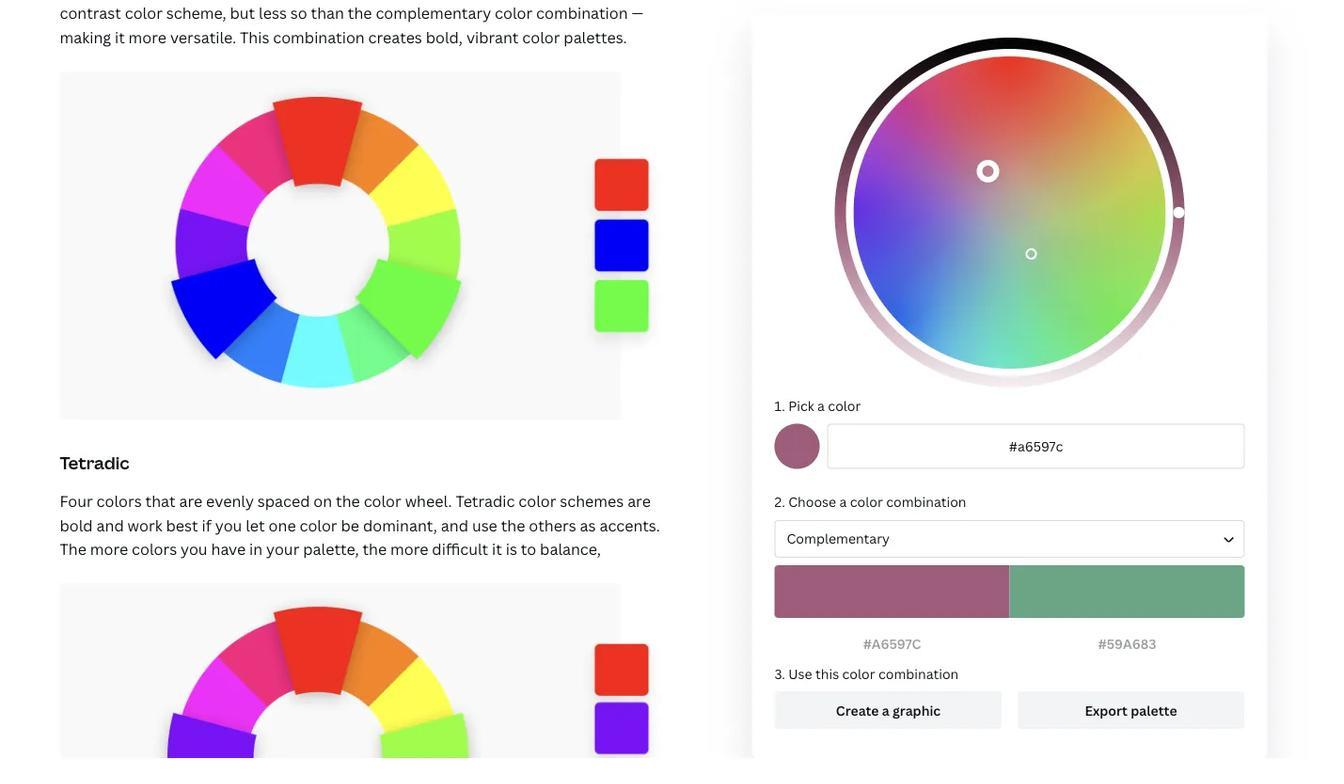 Task type: vqa. For each thing, say whether or not it's contained in the screenshot.
wheel.
yes



Task type: describe. For each thing, give the bounding box(es) containing it.
dominant,
[[363, 515, 437, 535]]

evenly
[[206, 491, 254, 511]]

complementary
[[787, 530, 890, 548]]

wheel.
[[405, 491, 452, 511]]

2.
[[775, 493, 785, 511]]

spaced
[[257, 491, 310, 511]]

color right this
[[842, 664, 875, 682]]

2. choose a color combination
[[775, 493, 967, 511]]

0 horizontal spatial the
[[336, 491, 360, 511]]

3.
[[775, 664, 785, 682]]

accents.
[[600, 515, 660, 535]]

1 are from the left
[[179, 491, 202, 511]]

is
[[506, 539, 517, 559]]

be
[[341, 515, 359, 535]]

if
[[202, 515, 212, 535]]

work
[[128, 515, 162, 535]]

color down on
[[300, 515, 337, 535]]

your
[[266, 539, 299, 559]]

combination for 3. use this color combination
[[879, 664, 959, 682]]

color up others
[[519, 491, 556, 511]]

as
[[580, 515, 596, 535]]

2 more from the left
[[390, 539, 428, 559]]

2 and from the left
[[441, 515, 468, 535]]

1 vertical spatial the
[[501, 515, 525, 535]]

a for pick
[[818, 396, 825, 414]]

palette,
[[303, 539, 359, 559]]

pick
[[788, 396, 814, 414]]

use
[[472, 515, 497, 535]]

it
[[492, 539, 502, 559]]

balance,
[[540, 539, 601, 559]]

schemes
[[560, 491, 624, 511]]

3. use this color combination
[[775, 664, 959, 682]]

tetradic colors image
[[60, 584, 664, 759]]

0 vertical spatial colors
[[97, 491, 142, 511]]

on
[[314, 491, 332, 511]]



Task type: locate. For each thing, give the bounding box(es) containing it.
color
[[828, 396, 861, 414], [364, 491, 401, 511], [519, 491, 556, 511], [850, 493, 883, 511], [300, 515, 337, 535], [842, 664, 875, 682]]

the
[[60, 539, 86, 559]]

1 horizontal spatial the
[[363, 539, 387, 559]]

None text field
[[827, 424, 1245, 469]]

1 and from the left
[[96, 515, 124, 535]]

more
[[90, 539, 128, 559], [390, 539, 428, 559]]

let
[[246, 515, 265, 535]]

2 are from the left
[[628, 491, 651, 511]]

this
[[816, 664, 839, 682]]

difficult
[[432, 539, 488, 559]]

1 more from the left
[[90, 539, 128, 559]]

the down dominant,
[[363, 539, 387, 559]]

2 horizontal spatial the
[[501, 515, 525, 535]]

the up is
[[501, 515, 525, 535]]

tetradic inside four colors that are evenly spaced on the color wheel. tetradic color schemes are bold and work best if you let one color be dominant, and use the others as accents. the more colors you have in your palette, the more difficult it is to balance,
[[456, 491, 515, 511]]

you down best
[[181, 539, 208, 559]]

2 vertical spatial the
[[363, 539, 387, 559]]

colors
[[97, 491, 142, 511], [132, 539, 177, 559]]

0 horizontal spatial tetradic
[[60, 451, 129, 474]]

and
[[96, 515, 124, 535], [441, 515, 468, 535]]

four
[[60, 491, 93, 511]]

1 vertical spatial a
[[840, 493, 847, 511]]

1 horizontal spatial you
[[215, 515, 242, 535]]

1. pick a color
[[775, 396, 861, 414]]

colors down work on the left bottom
[[132, 539, 177, 559]]

a for choose
[[840, 493, 847, 511]]

0 horizontal spatial a
[[818, 396, 825, 414]]

tetradic
[[60, 451, 129, 474], [456, 491, 515, 511]]

1 vertical spatial colors
[[132, 539, 177, 559]]

combination
[[886, 493, 967, 511], [879, 664, 959, 682]]

are up 'accents.' on the bottom of the page
[[628, 491, 651, 511]]

more right the
[[90, 539, 128, 559]]

a
[[818, 396, 825, 414], [840, 493, 847, 511]]

1 horizontal spatial more
[[390, 539, 428, 559]]

are up best
[[179, 491, 202, 511]]

0 horizontal spatial more
[[90, 539, 128, 559]]

others
[[529, 515, 576, 535]]

slider
[[835, 38, 1185, 388]]

you
[[215, 515, 242, 535], [181, 539, 208, 559]]

and right bold
[[96, 515, 124, 535]]

1 horizontal spatial and
[[441, 515, 468, 535]]

color right 'pick'
[[828, 396, 861, 414]]

0 vertical spatial tetradic
[[60, 451, 129, 474]]

combination for 2. choose a color combination
[[886, 493, 967, 511]]

are
[[179, 491, 202, 511], [628, 491, 651, 511]]

1 horizontal spatial a
[[840, 493, 847, 511]]

1 vertical spatial you
[[181, 539, 208, 559]]

use
[[789, 664, 812, 682]]

tetradic up use
[[456, 491, 515, 511]]

1 vertical spatial tetradic
[[456, 491, 515, 511]]

1 horizontal spatial are
[[628, 491, 651, 511]]

that
[[145, 491, 175, 511]]

0 vertical spatial the
[[336, 491, 360, 511]]

the
[[336, 491, 360, 511], [501, 515, 525, 535], [363, 539, 387, 559]]

have
[[211, 539, 246, 559]]

in
[[249, 539, 263, 559]]

more down dominant,
[[390, 539, 428, 559]]

0 horizontal spatial you
[[181, 539, 208, 559]]

1 horizontal spatial tetradic
[[456, 491, 515, 511]]

triadic colors image
[[60, 72, 664, 419]]

0 vertical spatial a
[[818, 396, 825, 414]]

colors up work on the left bottom
[[97, 491, 142, 511]]

color up dominant,
[[364, 491, 401, 511]]

one
[[269, 515, 296, 535]]

you right if on the left
[[215, 515, 242, 535]]

four colors that are evenly spaced on the color wheel. tetradic color schemes are bold and work best if you let one color be dominant, and use the others as accents. the more colors you have in your palette, the more difficult it is to balance,
[[60, 491, 660, 559]]

1 vertical spatial combination
[[879, 664, 959, 682]]

0 horizontal spatial are
[[179, 491, 202, 511]]

bold
[[60, 515, 93, 535]]

a right choose
[[840, 493, 847, 511]]

0 horizontal spatial and
[[96, 515, 124, 535]]

best
[[166, 515, 198, 535]]

0 vertical spatial you
[[215, 515, 242, 535]]

0 vertical spatial combination
[[886, 493, 967, 511]]

tetradic up four on the left
[[60, 451, 129, 474]]

the up be at left bottom
[[336, 491, 360, 511]]

and up difficult
[[441, 515, 468, 535]]

color up complementary on the right bottom of page
[[850, 493, 883, 511]]

a right 'pick'
[[818, 396, 825, 414]]

combination up the complementary button
[[886, 493, 967, 511]]

1.
[[775, 396, 785, 414]]

to
[[521, 539, 536, 559]]

choose
[[788, 493, 836, 511]]

combination right this
[[879, 664, 959, 682]]

complementary button
[[775, 520, 1245, 558]]



